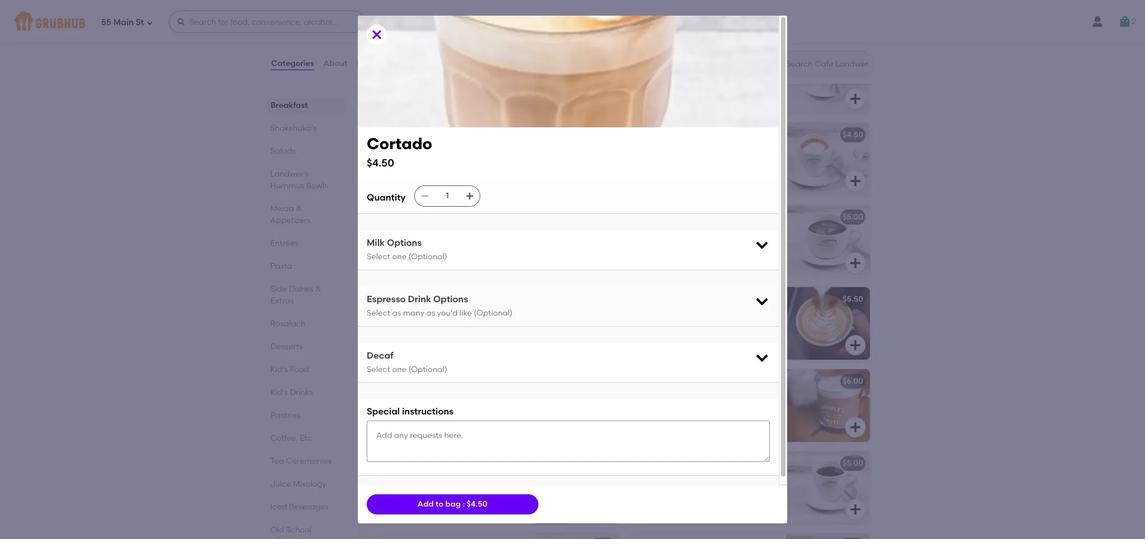 Task type: vqa. For each thing, say whether or not it's contained in the screenshot.
the from
no



Task type: describe. For each thing, give the bounding box(es) containing it.
special
[[367, 407, 400, 417]]

main navigation navigation
[[0, 0, 1145, 44]]

latte image
[[786, 370, 870, 442]]

add
[[418, 500, 434, 509]]

school
[[286, 526, 312, 535]]

salads tab
[[271, 145, 341, 157]]

kid's food tab
[[271, 364, 341, 376]]

$5.00 for americano large
[[843, 213, 863, 222]]

$4.00
[[842, 48, 863, 58]]

side dishes & extras
[[271, 285, 321, 306]]

kid's for kid's drinks
[[271, 388, 288, 398]]

milk options select one (optional)
[[367, 238, 447, 262]]

latte for latte large
[[385, 459, 405, 469]]

breakfast
[[271, 101, 308, 110]]

blend
[[661, 459, 683, 469]]

categories
[[271, 59, 314, 68]]

0 vertical spatial etc
[[422, 15, 441, 29]]

$4.50 inside cortado $4.50
[[367, 156, 394, 169]]

decaf select one (optional)
[[367, 350, 447, 375]]

coffee, inside coffee, etc tab
[[271, 434, 298, 443]]

rosalach tab
[[271, 318, 341, 330]]

iced beverages tab
[[271, 502, 341, 513]]

breakfast tab
[[271, 100, 341, 111]]

Special instructions text field
[[367, 421, 770, 463]]

instructions
[[402, 407, 454, 417]]

search icon image
[[768, 57, 782, 70]]

dishes
[[289, 285, 314, 294]]

kid's for kid's food
[[271, 365, 288, 375]]

old
[[271, 526, 284, 535]]

shakshuka's
[[271, 124, 317, 133]]

select inside espresso drink options select as many as you'd like (optional)
[[367, 309, 390, 318]]

old school milkshakes
[[271, 526, 312, 540]]

many
[[403, 309, 425, 318]]

like
[[460, 309, 472, 318]]

espresso single image
[[536, 41, 620, 114]]

single for espresso single
[[420, 48, 444, 58]]

quantity
[[367, 193, 406, 203]]

landwer's hummus bowls
[[271, 169, 328, 191]]

st
[[136, 17, 144, 27]]

to
[[436, 500, 444, 509]]

cortado for cortado $4.50
[[367, 134, 432, 153]]

beverages
[[289, 503, 329, 512]]

pastries tab
[[271, 410, 341, 422]]

house blend coffee - drip coffee
[[635, 459, 762, 469]]

entrées tab
[[271, 238, 341, 249]]

americano image
[[536, 205, 620, 278]]

about
[[324, 59, 347, 68]]

side dishes & extras tab
[[271, 284, 341, 307]]

americano for americano
[[385, 213, 427, 222]]

tea
[[271, 457, 284, 466]]

(optional) inside decaf select one (optional)
[[408, 365, 447, 375]]

espresso single
[[385, 48, 444, 58]]

iced beverages
[[271, 503, 329, 512]]

food
[[290, 365, 309, 375]]

landwer's hummus bowls tab
[[271, 168, 341, 192]]

mezza & appetizers
[[271, 204, 311, 225]]

juice
[[271, 480, 292, 489]]

americano for americano large
[[635, 213, 678, 222]]

$3.50
[[592, 48, 613, 58]]

decaf
[[367, 350, 394, 361]]

bag
[[445, 500, 461, 509]]

mocha (already premade with whole milk) image
[[786, 534, 870, 540]]

0 vertical spatial coffee,
[[376, 15, 419, 29]]

(optional) inside "milk options select one (optional)"
[[408, 252, 447, 262]]

cappuccino
[[385, 377, 433, 386]]

reviews
[[357, 59, 388, 68]]

$5.00 for house blend coffee - drip coffee
[[843, 459, 863, 469]]

select inside decaf select one (optional)
[[367, 365, 390, 375]]

you'd
[[437, 309, 458, 318]]

2
[[1132, 17, 1136, 26]]

55 main st
[[101, 17, 144, 27]]

desserts
[[271, 342, 303, 352]]

:
[[463, 500, 465, 509]]

special instructions
[[367, 407, 454, 417]]

cortado image
[[536, 287, 620, 360]]

cortado for cortado
[[385, 295, 417, 304]]

large for latte large
[[407, 459, 429, 469]]

tea ceremonies tab
[[271, 456, 341, 468]]

double for macchiato double
[[679, 130, 706, 140]]

latte large
[[385, 459, 429, 469]]

Search Cafe Landwer search field
[[785, 59, 871, 69]]

large for cappuccino large
[[434, 377, 457, 386]]

2 horizontal spatial $4.50
[[843, 130, 863, 140]]

hummus
[[271, 181, 305, 191]]

cortado $4.50
[[367, 134, 432, 169]]

macchiato for macchiato double
[[635, 130, 677, 140]]

$5.50
[[843, 295, 863, 304]]

macchiato double
[[635, 130, 706, 140]]

pasta
[[271, 262, 292, 271]]

espresso double
[[635, 48, 698, 58]]

entrées
[[271, 239, 299, 248]]

cappuccino large image
[[536, 370, 620, 442]]



Task type: locate. For each thing, give the bounding box(es) containing it.
coffee, etc inside tab
[[271, 434, 312, 443]]

espresso for single
[[385, 48, 419, 58]]

& right dishes on the left
[[315, 285, 321, 294]]

select down milk
[[367, 252, 390, 262]]

(optional)
[[408, 252, 447, 262], [474, 309, 513, 318], [408, 365, 447, 375]]

milk
[[367, 238, 385, 248]]

$5.50 button
[[629, 287, 870, 360]]

latte
[[635, 377, 656, 386], [385, 459, 405, 469]]

1 horizontal spatial coffee, etc
[[376, 15, 441, 29]]

2 coffee from the left
[[736, 459, 762, 469]]

1 vertical spatial single
[[428, 130, 452, 140]]

2 americano from the left
[[635, 213, 678, 222]]

as left many
[[392, 309, 401, 318]]

kid's food
[[271, 365, 309, 375]]

0 horizontal spatial large
[[407, 459, 429, 469]]

2 button
[[1119, 12, 1136, 32]]

coffee right drip
[[736, 459, 762, 469]]

$6.00
[[592, 377, 613, 386], [843, 377, 863, 386], [592, 459, 613, 469]]

single for macchiato single
[[428, 130, 452, 140]]

espresso up many
[[367, 294, 406, 305]]

americano
[[385, 213, 427, 222], [635, 213, 678, 222]]

mezza
[[271, 204, 294, 214]]

1 kid's from the top
[[271, 365, 288, 375]]

0 vertical spatial single
[[420, 48, 444, 58]]

drinks
[[290, 388, 313, 398]]

0 vertical spatial &
[[296, 204, 302, 214]]

etc inside tab
[[300, 434, 312, 443]]

0 vertical spatial latte
[[635, 377, 656, 386]]

kid's left food
[[271, 365, 288, 375]]

1 vertical spatial etc
[[300, 434, 312, 443]]

2 as from the left
[[426, 309, 435, 318]]

cortado inside button
[[385, 295, 417, 304]]

1 horizontal spatial as
[[426, 309, 435, 318]]

large for americano large
[[680, 213, 702, 222]]

coffee
[[685, 459, 711, 469], [736, 459, 762, 469]]

cappuccino image
[[786, 287, 870, 360]]

2 one from the top
[[392, 365, 407, 375]]

house
[[635, 459, 659, 469]]

large
[[680, 213, 702, 222], [434, 377, 457, 386], [407, 459, 429, 469]]

select
[[367, 252, 390, 262], [367, 309, 390, 318], [367, 365, 390, 375]]

3 select from the top
[[367, 365, 390, 375]]

ceremonies
[[286, 457, 332, 466]]

$5.00 for americano
[[592, 213, 613, 222]]

espresso for double
[[635, 48, 669, 58]]

cortado up many
[[385, 295, 417, 304]]

(optional) right like
[[474, 309, 513, 318]]

0 vertical spatial cortado
[[367, 134, 432, 153]]

shakshuka's tab
[[271, 122, 341, 134]]

about button
[[323, 44, 348, 84]]

coffee, up espresso single on the top
[[376, 15, 419, 29]]

americano large image
[[786, 205, 870, 278]]

1 americano from the left
[[385, 213, 427, 222]]

0 horizontal spatial macchiato
[[385, 130, 426, 140]]

kid's left drinks
[[271, 388, 288, 398]]

& inside side dishes & extras
[[315, 285, 321, 294]]

macchiato single image
[[536, 123, 620, 196]]

Input item quantity number field
[[435, 186, 460, 206]]

1 vertical spatial large
[[434, 377, 457, 386]]

options up you'd
[[433, 294, 468, 305]]

coffee, etc
[[376, 15, 441, 29], [271, 434, 312, 443]]

0 horizontal spatial latte
[[385, 459, 405, 469]]

1 horizontal spatial coffee
[[736, 459, 762, 469]]

1 vertical spatial coffee, etc
[[271, 434, 312, 443]]

macchiato for macchiato single
[[385, 130, 426, 140]]

1 coffee from the left
[[685, 459, 711, 469]]

drip
[[718, 459, 734, 469]]

$6.00 for latte
[[592, 377, 613, 386]]

2 macchiato from the left
[[635, 130, 677, 140]]

one
[[392, 252, 407, 262], [392, 365, 407, 375]]

espresso double image
[[786, 41, 870, 114]]

0 horizontal spatial coffee
[[685, 459, 711, 469]]

1 vertical spatial &
[[315, 285, 321, 294]]

1 vertical spatial coffee,
[[271, 434, 298, 443]]

0 horizontal spatial coffee, etc
[[271, 434, 312, 443]]

mixology
[[293, 480, 327, 489]]

juice mixology
[[271, 480, 327, 489]]

$6.00 for house blend coffee - drip coffee
[[592, 459, 613, 469]]

macchiato single
[[385, 130, 452, 140]]

0 horizontal spatial &
[[296, 204, 302, 214]]

(optional) up drink
[[408, 252, 447, 262]]

(optional) up the cappuccino large
[[408, 365, 447, 375]]

coffee,
[[376, 15, 419, 29], [271, 434, 298, 443]]

2 vertical spatial select
[[367, 365, 390, 375]]

1 horizontal spatial latte
[[635, 377, 656, 386]]

1 select from the top
[[367, 252, 390, 262]]

0 vertical spatial kid's
[[271, 365, 288, 375]]

0 horizontal spatial coffee,
[[271, 434, 298, 443]]

side
[[271, 285, 287, 294]]

1 horizontal spatial macchiato
[[635, 130, 677, 140]]

1 horizontal spatial &
[[315, 285, 321, 294]]

& up appetizers
[[296, 204, 302, 214]]

main
[[113, 17, 134, 27]]

espresso right $3.50
[[635, 48, 669, 58]]

0 horizontal spatial americano
[[385, 213, 427, 222]]

pasta tab
[[271, 261, 341, 272]]

2 vertical spatial (optional)
[[408, 365, 447, 375]]

etc up espresso single on the top
[[422, 15, 441, 29]]

coffee, etc down pastries
[[271, 434, 312, 443]]

options right milk
[[387, 238, 422, 248]]

0 horizontal spatial options
[[387, 238, 422, 248]]

$3.75
[[593, 130, 613, 140]]

extras
[[271, 296, 294, 306]]

1 vertical spatial latte
[[385, 459, 405, 469]]

1 vertical spatial (optional)
[[474, 309, 513, 318]]

select left many
[[367, 309, 390, 318]]

-
[[713, 459, 716, 469]]

latte for latte
[[635, 377, 656, 386]]

cortado button
[[378, 287, 620, 360]]

coffee left "-"
[[685, 459, 711, 469]]

kid's
[[271, 365, 288, 375], [271, 388, 288, 398]]

2 horizontal spatial large
[[680, 213, 702, 222]]

0 vertical spatial options
[[387, 238, 422, 248]]

cortado
[[367, 134, 432, 153], [385, 295, 417, 304]]

espresso drink options select as many as you'd like (optional)
[[367, 294, 513, 318]]

desserts tab
[[271, 341, 341, 353]]

1 vertical spatial select
[[367, 309, 390, 318]]

appetizers
[[271, 216, 311, 225]]

select inside "milk options select one (optional)"
[[367, 252, 390, 262]]

2 select from the top
[[367, 309, 390, 318]]

rosalach
[[271, 319, 306, 329]]

0 vertical spatial (optional)
[[408, 252, 447, 262]]

cortado up quantity
[[367, 134, 432, 153]]

juice mixology tab
[[271, 479, 341, 490]]

0 horizontal spatial as
[[392, 309, 401, 318]]

1 one from the top
[[392, 252, 407, 262]]

1 horizontal spatial large
[[434, 377, 457, 386]]

milkshakes
[[271, 537, 311, 540]]

categories button
[[271, 44, 315, 84]]

bowls
[[307, 181, 328, 191]]

(optional) inside espresso drink options select as many as you'd like (optional)
[[474, 309, 513, 318]]

select down decaf
[[367, 365, 390, 375]]

0 vertical spatial one
[[392, 252, 407, 262]]

1 horizontal spatial americano
[[635, 213, 678, 222]]

drink
[[408, 294, 431, 305]]

0 vertical spatial $4.50
[[843, 130, 863, 140]]

55
[[101, 17, 111, 27]]

options
[[387, 238, 422, 248], [433, 294, 468, 305]]

as left you'd
[[426, 309, 435, 318]]

iced
[[271, 503, 287, 512]]

espresso for drink
[[367, 294, 406, 305]]

latte large image
[[536, 452, 620, 525]]

reviews button
[[356, 44, 389, 84]]

1 horizontal spatial options
[[433, 294, 468, 305]]

espresso up reviews
[[385, 48, 419, 58]]

one inside decaf select one (optional)
[[392, 365, 407, 375]]

2 vertical spatial $4.50
[[467, 500, 488, 509]]

1 horizontal spatial coffee,
[[376, 15, 419, 29]]

2 vertical spatial large
[[407, 459, 429, 469]]

&
[[296, 204, 302, 214], [315, 285, 321, 294]]

options inside "milk options select one (optional)"
[[387, 238, 422, 248]]

pastries
[[271, 411, 300, 421]]

mezza & appetizers tab
[[271, 203, 341, 226]]

etc down the pastries tab
[[300, 434, 312, 443]]

svg image inside 2 button
[[1119, 15, 1132, 29]]

house blend coffee large - drip coffee image
[[536, 534, 620, 540]]

tea ceremonies
[[271, 457, 332, 466]]

svg image
[[177, 17, 185, 26], [146, 19, 153, 26], [370, 28, 384, 41], [598, 92, 612, 106], [849, 92, 862, 106], [598, 174, 612, 188], [849, 174, 862, 188], [421, 192, 430, 201], [754, 237, 770, 253], [754, 293, 770, 309], [849, 339, 862, 352], [598, 421, 612, 435]]

kid's drinks
[[271, 388, 313, 398]]

house blend coffee - drip coffee image
[[786, 452, 870, 525]]

macchiato
[[385, 130, 426, 140], [635, 130, 677, 140]]

espresso inside espresso drink options select as many as you'd like (optional)
[[367, 294, 406, 305]]

2 kid's from the top
[[271, 388, 288, 398]]

0 vertical spatial large
[[680, 213, 702, 222]]

1 vertical spatial cortado
[[385, 295, 417, 304]]

salads
[[271, 147, 296, 156]]

1 horizontal spatial $4.50
[[467, 500, 488, 509]]

macchiato double image
[[786, 123, 870, 196]]

svg image
[[1119, 15, 1132, 29], [465, 192, 474, 201], [849, 257, 862, 270], [598, 339, 612, 352], [754, 350, 770, 365], [849, 421, 862, 435], [849, 503, 862, 517]]

as
[[392, 309, 401, 318], [426, 309, 435, 318]]

old school milkshakes tab
[[271, 525, 341, 540]]

& inside mezza & appetizers
[[296, 204, 302, 214]]

americano large
[[635, 213, 702, 222]]

0 horizontal spatial $4.50
[[367, 156, 394, 169]]

1 vertical spatial one
[[392, 365, 407, 375]]

double for espresso double
[[671, 48, 698, 58]]

espresso
[[385, 48, 419, 58], [635, 48, 669, 58], [367, 294, 406, 305]]

1 horizontal spatial etc
[[422, 15, 441, 29]]

1 as from the left
[[392, 309, 401, 318]]

0 vertical spatial coffee, etc
[[376, 15, 441, 29]]

options inside espresso drink options select as many as you'd like (optional)
[[433, 294, 468, 305]]

0 vertical spatial select
[[367, 252, 390, 262]]

coffee, etc up espresso single on the top
[[376, 15, 441, 29]]

$4.50
[[843, 130, 863, 140], [367, 156, 394, 169], [467, 500, 488, 509]]

0 vertical spatial double
[[671, 48, 698, 58]]

0 horizontal spatial etc
[[300, 434, 312, 443]]

cappuccino large
[[385, 377, 457, 386]]

one inside "milk options select one (optional)"
[[392, 252, 407, 262]]

add to bag : $4.50
[[418, 500, 488, 509]]

coffee, down pastries
[[271, 434, 298, 443]]

1 macchiato from the left
[[385, 130, 426, 140]]

landwer's
[[271, 169, 309, 179]]

kid's drinks tab
[[271, 387, 341, 399]]

1 vertical spatial kid's
[[271, 388, 288, 398]]

1 vertical spatial $4.50
[[367, 156, 394, 169]]

etc
[[422, 15, 441, 29], [300, 434, 312, 443]]

1 vertical spatial double
[[679, 130, 706, 140]]

coffee, etc tab
[[271, 433, 341, 445]]

1 vertical spatial options
[[433, 294, 468, 305]]



